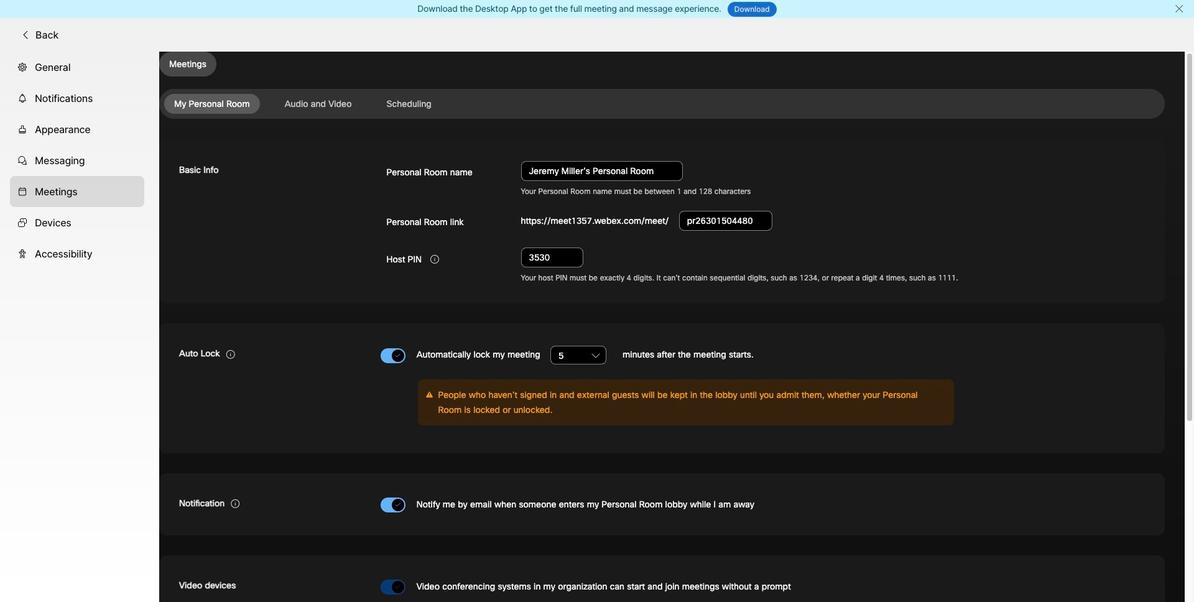Task type: vqa. For each thing, say whether or not it's contained in the screenshot.
THE WEBEX tab list
no



Task type: describe. For each thing, give the bounding box(es) containing it.
meetings tab
[[10, 176, 144, 207]]

cancel_16 image
[[1175, 4, 1185, 14]]

accessibility tab
[[10, 238, 144, 269]]

settings navigation
[[0, 51, 159, 602]]



Task type: locate. For each thing, give the bounding box(es) containing it.
messaging tab
[[10, 145, 144, 176]]

devices tab
[[10, 207, 144, 238]]

appearance tab
[[10, 114, 144, 145]]

general tab
[[10, 51, 144, 83]]

notifications tab
[[10, 83, 144, 114]]



